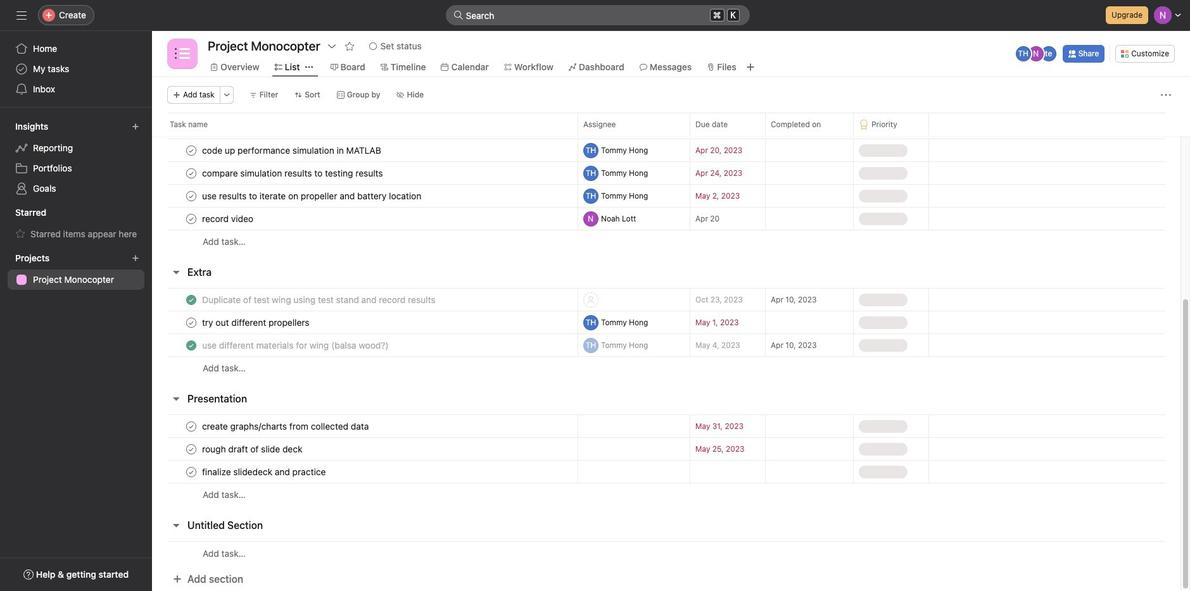 Task type: locate. For each thing, give the bounding box(es) containing it.
task name text field for mark complete checkbox inside the try out different propellers "cell"
[[200, 317, 313, 329]]

6 task name text field from the top
[[200, 466, 330, 479]]

1 vertical spatial collapse task list for this group image
[[171, 521, 181, 531]]

0 vertical spatial mark complete image
[[184, 166, 199, 181]]

task name text field inside use different materials for wing (balsa wood?) cell
[[200, 339, 393, 352]]

mark complete checkbox inside finalize slidedeck and practice cell
[[184, 465, 199, 480]]

mark complete checkbox for 11th row from the top
[[184, 419, 199, 434]]

4 mark complete image from the top
[[184, 419, 199, 434]]

task name text field for mark complete checkbox within the record video cell
[[200, 213, 257, 225]]

mark complete image inside 'compare simulation results to testing results' cell
[[184, 166, 199, 181]]

collapse task list for this group image for header extra tree grid
[[171, 267, 181, 278]]

task name text field inside duplicate of test wing using test stand and record results cell
[[200, 294, 440, 306]]

mark complete checkbox for fourth row from the top
[[184, 189, 199, 204]]

Mark complete checkbox
[[184, 189, 199, 204], [184, 419, 199, 434]]

1 task name text field from the top
[[200, 190, 425, 202]]

4 mark complete checkbox from the top
[[184, 315, 199, 331]]

duplicate of test wing using test stand and record results cell
[[152, 288, 578, 312]]

1 mark complete image from the top
[[184, 143, 199, 158]]

1 mark complete checkbox from the top
[[184, 143, 199, 158]]

task name text field for mark complete checkbox inside 'compare simulation results to testing results' cell
[[200, 167, 387, 180]]

3 task name text field from the top
[[200, 213, 257, 225]]

3 task name text field from the top
[[200, 339, 393, 352]]

2 collapse task list for this group image from the top
[[171, 521, 181, 531]]

finalize slidedeck and practice cell
[[152, 461, 578, 484]]

mark complete image inside finalize slidedeck and practice cell
[[184, 465, 199, 480]]

10 row from the top
[[152, 357, 1181, 380]]

8 row from the top
[[152, 311, 1181, 335]]

mark complete checkbox inside 'compare simulation results to testing results' cell
[[184, 166, 199, 181]]

task name text field inside 'compare simulation results to testing results' cell
[[200, 167, 387, 180]]

1 collapse task list for this group image from the top
[[171, 267, 181, 278]]

0 vertical spatial completed image
[[184, 292, 199, 308]]

3 mark complete checkbox from the top
[[184, 211, 199, 227]]

mark complete image inside try out different propellers "cell"
[[184, 315, 199, 331]]

mark complete image inside rough draft of slide deck cell
[[184, 442, 199, 457]]

5 mark complete checkbox from the top
[[184, 442, 199, 457]]

Task name text field
[[200, 144, 385, 157], [200, 167, 387, 180], [200, 213, 257, 225], [200, 317, 313, 329]]

3 mark complete image from the top
[[184, 211, 199, 227]]

task name text field for completed checkbox
[[200, 294, 440, 306]]

2 task name text field from the top
[[200, 294, 440, 306]]

completed image up completed option at the bottom left
[[184, 292, 199, 308]]

1 vertical spatial mark complete image
[[184, 315, 199, 331]]

2 task name text field from the top
[[200, 167, 387, 180]]

mark complete image
[[184, 166, 199, 181], [184, 315, 199, 331]]

completion date for code up performance simulation in matlab cell
[[766, 139, 854, 162]]

6 mark complete image from the top
[[184, 465, 199, 480]]

1 mark complete checkbox from the top
[[184, 189, 199, 204]]

completed image for completed checkbox
[[184, 292, 199, 308]]

collapse task list for this group image
[[171, 267, 181, 278], [171, 521, 181, 531]]

2 mark complete image from the top
[[184, 315, 199, 331]]

1 mark complete image from the top
[[184, 166, 199, 181]]

4 task name text field from the top
[[200, 317, 313, 329]]

task name text field inside create graphs/charts from collected data cell
[[200, 421, 373, 433]]

0 vertical spatial collapse task list for this group image
[[171, 267, 181, 278]]

Completed checkbox
[[184, 292, 199, 308]]

mark complete checkbox inside try out different propellers "cell"
[[184, 315, 199, 331]]

completed image inside use different materials for wing (balsa wood?) cell
[[184, 338, 199, 353]]

13 row from the top
[[152, 461, 1181, 484]]

task name text field inside try out different propellers "cell"
[[200, 317, 313, 329]]

mark complete checkbox inside code up performance simulation in matlab cell
[[184, 143, 199, 158]]

mark complete image for task name text box in code up performance simulation in matlab cell
[[184, 143, 199, 158]]

1 vertical spatial completed image
[[184, 338, 199, 353]]

0 vertical spatial mark complete checkbox
[[184, 189, 199, 204]]

6 row from the top
[[152, 230, 1181, 254]]

Mark complete checkbox
[[184, 143, 199, 158], [184, 166, 199, 181], [184, 211, 199, 227], [184, 315, 199, 331], [184, 442, 199, 457], [184, 465, 199, 480]]

completed image
[[184, 292, 199, 308], [184, 338, 199, 353]]

6 mark complete checkbox from the top
[[184, 465, 199, 480]]

header presentation tree grid
[[152, 415, 1181, 507]]

1 task name text field from the top
[[200, 144, 385, 157]]

global element
[[0, 31, 152, 107]]

mark complete image for task name text field within the finalize slidedeck and practice cell
[[184, 465, 199, 480]]

mark complete image inside record video cell
[[184, 211, 199, 227]]

mark complete image inside code up performance simulation in matlab cell
[[184, 143, 199, 158]]

mark complete checkbox for rough draft of slide deck cell
[[184, 442, 199, 457]]

Search tasks, projects, and more text field
[[446, 5, 750, 25]]

2 mark complete checkbox from the top
[[184, 166, 199, 181]]

task name text field inside finalize slidedeck and practice cell
[[200, 466, 330, 479]]

completion date for record video cell
[[766, 207, 854, 231]]

mark complete checkbox for finalize slidedeck and practice cell
[[184, 465, 199, 480]]

15 row from the top
[[152, 542, 1181, 566]]

code up performance simulation in matlab cell
[[152, 139, 578, 162]]

mark complete image inside 'use results to iterate on propeller and battery location' cell
[[184, 189, 199, 204]]

task name text field inside 'use results to iterate on propeller and battery location' cell
[[200, 190, 425, 202]]

mark complete image for task name text box within the record video cell
[[184, 211, 199, 227]]

mark complete checkbox inside rough draft of slide deck cell
[[184, 442, 199, 457]]

mark complete image
[[184, 143, 199, 158], [184, 189, 199, 204], [184, 211, 199, 227], [184, 419, 199, 434], [184, 442, 199, 457], [184, 465, 199, 480]]

completion date for create graphs/charts from collected data cell
[[766, 415, 854, 439]]

mark complete image for task name text box within try out different propellers "cell"
[[184, 315, 199, 331]]

5 mark complete image from the top
[[184, 442, 199, 457]]

2 completed image from the top
[[184, 338, 199, 353]]

list image
[[175, 46, 190, 61]]

task name text field inside record video cell
[[200, 213, 257, 225]]

5 task name text field from the top
[[200, 443, 306, 456]]

mark complete image inside create graphs/charts from collected data cell
[[184, 419, 199, 434]]

try out different propellers cell
[[152, 311, 578, 335]]

task name text field for mark complete checkbox in code up performance simulation in matlab cell
[[200, 144, 385, 157]]

None field
[[446, 5, 750, 25]]

task name text field inside rough draft of slide deck cell
[[200, 443, 306, 456]]

2 mark complete image from the top
[[184, 189, 199, 204]]

2 mark complete checkbox from the top
[[184, 419, 199, 434]]

mark complete checkbox inside 'use results to iterate on propeller and battery location' cell
[[184, 189, 199, 204]]

collapse task list for this group image for first row from the bottom of the page
[[171, 521, 181, 531]]

task name text field for mark complete option inside the create graphs/charts from collected data cell
[[200, 421, 373, 433]]

create graphs/charts from collected data cell
[[152, 415, 578, 439]]

mark complete checkbox inside create graphs/charts from collected data cell
[[184, 419, 199, 434]]

1 vertical spatial mark complete checkbox
[[184, 419, 199, 434]]

completed image inside duplicate of test wing using test stand and record results cell
[[184, 292, 199, 308]]

completion date for compare simulation results to testing results cell
[[766, 162, 854, 185]]

show options image
[[327, 41, 337, 51]]

row
[[152, 113, 1191, 136], [152, 139, 1181, 162], [152, 162, 1181, 185], [152, 184, 1181, 208], [152, 207, 1181, 231], [152, 230, 1181, 254], [152, 288, 1181, 312], [152, 311, 1181, 335], [152, 334, 1181, 357], [152, 357, 1181, 380], [152, 415, 1181, 439], [152, 438, 1181, 461], [152, 461, 1181, 484], [152, 484, 1181, 507], [152, 542, 1181, 566]]

4 task name text field from the top
[[200, 421, 373, 433]]

add tab image
[[746, 62, 756, 72]]

Task name text field
[[200, 190, 425, 202], [200, 294, 440, 306], [200, 339, 393, 352], [200, 421, 373, 433], [200, 443, 306, 456], [200, 466, 330, 479]]

1 completed image from the top
[[184, 292, 199, 308]]

completion date for rough draft of slide deck cell
[[766, 438, 854, 461]]

task name text field inside code up performance simulation in matlab cell
[[200, 144, 385, 157]]

mark complete checkbox inside record video cell
[[184, 211, 199, 227]]

2 row from the top
[[152, 139, 1181, 162]]

completed image down completed checkbox
[[184, 338, 199, 353]]

mark complete image for task name text field in 'use results to iterate on propeller and battery location' cell
[[184, 189, 199, 204]]



Task type: describe. For each thing, give the bounding box(es) containing it.
record video cell
[[152, 207, 578, 231]]

new insights image
[[132, 123, 139, 131]]

task name text field for mark complete checkbox in the rough draft of slide deck cell
[[200, 443, 306, 456]]

14 row from the top
[[152, 484, 1181, 507]]

12 row from the top
[[152, 438, 1181, 461]]

mark complete checkbox for record video cell
[[184, 211, 199, 227]]

completion date for use results to iterate on propeller and battery location cell
[[766, 184, 854, 208]]

rough draft of slide deck cell
[[152, 438, 578, 461]]

mark complete checkbox for try out different propellers "cell"
[[184, 315, 199, 331]]

compare simulation results to testing results cell
[[152, 162, 578, 185]]

completed image for completed option at the bottom left
[[184, 338, 199, 353]]

starred element
[[0, 202, 152, 247]]

mark complete image for task name text field within create graphs/charts from collected data cell
[[184, 419, 199, 434]]

mark complete checkbox for 'compare simulation results to testing results' cell
[[184, 166, 199, 181]]

add to starred image
[[345, 41, 355, 51]]

hide sidebar image
[[16, 10, 27, 20]]

tab actions image
[[305, 63, 313, 71]]

9 row from the top
[[152, 334, 1181, 357]]

more actions image
[[223, 91, 230, 99]]

collapse task list for this group image
[[171, 394, 181, 404]]

insights element
[[0, 115, 152, 202]]

completion date for try out different propellers cell
[[766, 311, 854, 335]]

completion date for finalize slidedeck and practice cell
[[766, 461, 854, 484]]

Completed checkbox
[[184, 338, 199, 353]]

prominent image
[[453, 10, 464, 20]]

mark complete image for task name text box within the 'compare simulation results to testing results' cell
[[184, 166, 199, 181]]

5 row from the top
[[152, 207, 1181, 231]]

mark complete checkbox for code up performance simulation in matlab cell
[[184, 143, 199, 158]]

use results to iterate on propeller and battery location cell
[[152, 184, 578, 208]]

1 row from the top
[[152, 113, 1191, 136]]

use different materials for wing (balsa wood?) cell
[[152, 334, 578, 357]]

task name text field for completed option at the bottom left
[[200, 339, 393, 352]]

11 row from the top
[[152, 415, 1181, 439]]

task name text field for mark complete checkbox within finalize slidedeck and practice cell
[[200, 466, 330, 479]]

4 row from the top
[[152, 184, 1181, 208]]

projects element
[[0, 247, 152, 293]]

mark complete image for task name text field in rough draft of slide deck cell
[[184, 442, 199, 457]]

header extra tree grid
[[152, 288, 1181, 380]]

7 row from the top
[[152, 288, 1181, 312]]

more actions image
[[1162, 90, 1172, 100]]

new project or portfolio image
[[132, 255, 139, 262]]

header simulations tree grid
[[152, 139, 1181, 254]]

3 row from the top
[[152, 162, 1181, 185]]

task name text field for mark complete option within the 'use results to iterate on propeller and battery location' cell
[[200, 190, 425, 202]]



Task type: vqa. For each thing, say whether or not it's contained in the screenshot.
Mark complete checkbox associated with 5th list item from the top of the page
no



